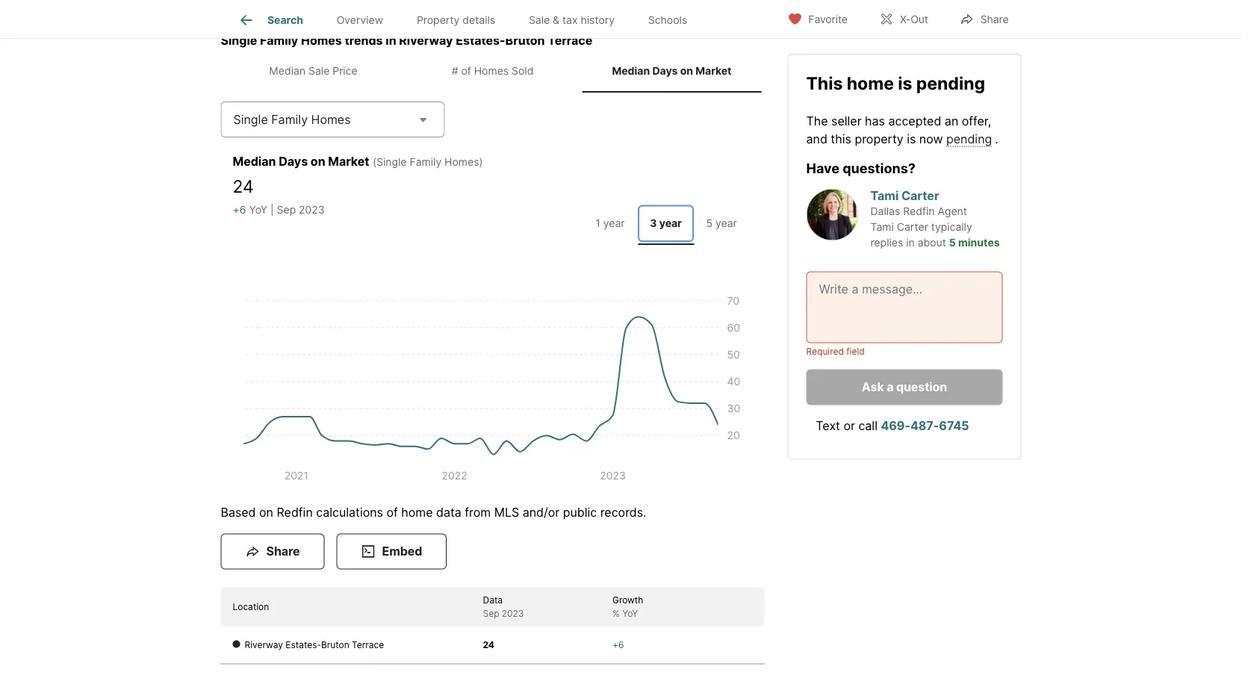 Task type: describe. For each thing, give the bounding box(es) containing it.
0 vertical spatial is
[[898, 72, 912, 93]]

text or call 469-487-6745
[[816, 418, 969, 433]]

single family homes
[[233, 112, 351, 127]]

1 vertical spatial share button
[[221, 534, 325, 570]]

redfin inside tami carter dallas redfin agent
[[903, 205, 935, 218]]

property details tab
[[400, 2, 512, 38]]

1 vertical spatial riverway
[[245, 640, 283, 650]]

# of homes sold tab
[[403, 53, 582, 90]]

market for median days on market
[[696, 65, 732, 78]]

1 horizontal spatial bruton
[[505, 33, 545, 48]]

homes for sold
[[474, 65, 509, 78]]

dallas redfin agenttami carter image
[[806, 188, 859, 241]]

sep inside data sep 2023
[[483, 608, 499, 619]]

tab list containing median sale price
[[221, 50, 764, 93]]

share for share 'button' to the bottom
[[266, 544, 300, 559]]

and/or
[[523, 506, 560, 520]]

median for median sale price
[[269, 65, 306, 78]]

single family homes trends in riverway estates-bruton terrace
[[221, 33, 593, 48]]

this
[[806, 72, 843, 93]]

median days on market
[[612, 65, 732, 78]]

x-out button
[[866, 3, 941, 34]]

text
[[816, 418, 840, 433]]

homes for trends
[[301, 33, 342, 48]]

2 vertical spatial homes
[[311, 112, 351, 127]]

year for 3 year
[[659, 217, 682, 230]]

of inside tab
[[461, 65, 471, 78]]

0 vertical spatial sale
[[529, 14, 550, 26]]

yoy inside growth % yoy
[[622, 608, 638, 619]]

469-
[[881, 418, 910, 433]]

1 vertical spatial estates-
[[286, 640, 321, 650]]

out
[[911, 13, 928, 26]]

based
[[221, 506, 256, 520]]

this
[[831, 131, 851, 146]]

favorite button
[[775, 3, 860, 34]]

5 for 5 year
[[706, 217, 713, 230]]

1 vertical spatial home
[[401, 506, 433, 520]]

%
[[612, 608, 620, 619]]

has
[[865, 113, 885, 128]]

a
[[887, 380, 894, 394]]

3 year
[[650, 217, 682, 230]]

487-
[[910, 418, 939, 433]]

.
[[995, 131, 998, 146]]

on for median days on market (single family homes) 24
[[311, 154, 325, 169]]

0 horizontal spatial sep
[[277, 204, 296, 216]]

details
[[463, 14, 495, 26]]

typically
[[931, 221, 972, 233]]

is inside the seller has accepted an offer, and this property is now
[[907, 131, 916, 146]]

have
[[806, 160, 840, 176]]

overview
[[337, 14, 383, 26]]

tami carter typically replies in about
[[871, 221, 972, 249]]

days for median days on market
[[652, 65, 678, 78]]

1 year
[[596, 217, 625, 230]]

share for rightmost share 'button'
[[981, 13, 1009, 26]]

carter for tami carter dallas redfin agent
[[902, 188, 939, 203]]

median for median days on market
[[612, 65, 650, 78]]

favorite
[[808, 13, 848, 26]]

data
[[436, 506, 461, 520]]

5 year
[[706, 217, 737, 230]]

dallas
[[871, 205, 900, 218]]

mls
[[494, 506, 519, 520]]

0 horizontal spatial bruton
[[321, 640, 349, 650]]

history
[[581, 14, 615, 26]]

24 inside median days on market (single family homes) 24
[[233, 176, 254, 197]]

based on redfin calculations of home data from mls and/or public records.
[[221, 506, 646, 520]]

growth
[[612, 595, 643, 606]]

ask
[[862, 380, 884, 394]]

location
[[233, 602, 269, 612]]

pending .
[[946, 131, 998, 146]]

median sale price tab
[[224, 53, 403, 90]]

carter for tami carter typically replies in about
[[897, 221, 928, 233]]

x-
[[900, 13, 911, 26]]

trends
[[345, 33, 383, 48]]

single for single family homes trends in riverway estates-bruton terrace
[[221, 33, 257, 48]]

median sale price
[[269, 65, 358, 78]]

replies
[[871, 236, 903, 249]]

&
[[553, 14, 560, 26]]

in for trends
[[386, 33, 396, 48]]

public
[[563, 506, 597, 520]]

|
[[270, 204, 274, 216]]

469-487-6745 link
[[881, 418, 969, 433]]

6745
[[939, 418, 969, 433]]

property details
[[417, 14, 495, 26]]

#
[[452, 65, 458, 78]]

the seller has accepted an offer, and this property is now
[[806, 113, 991, 146]]

ask a question
[[862, 380, 947, 394]]

tami carter dallas redfin agent
[[871, 188, 967, 218]]

days for median days on market (single family homes) 24
[[279, 154, 308, 169]]

5 minutes
[[949, 236, 1000, 249]]

+6 for +6 yoy | sep 2023
[[233, 204, 246, 216]]

Write a message... text field
[[819, 280, 990, 334]]

+6 for +6
[[612, 640, 624, 650]]

now
[[919, 131, 943, 146]]

data
[[483, 595, 503, 606]]

calculations
[[316, 506, 383, 520]]

price
[[333, 65, 358, 78]]

1 vertical spatial of
[[387, 506, 398, 520]]

embed button
[[336, 534, 447, 570]]



Task type: vqa. For each thing, say whether or not it's contained in the screenshot.
HOA
no



Task type: locate. For each thing, give the bounding box(es) containing it.
1 vertical spatial market
[[328, 154, 369, 169]]

0 vertical spatial in
[[386, 33, 396, 48]]

1 horizontal spatial 24
[[483, 640, 494, 650]]

market down schools tab
[[696, 65, 732, 78]]

3 year from the left
[[716, 217, 737, 230]]

sold
[[512, 65, 534, 78]]

year right 1
[[603, 217, 625, 230]]

0 vertical spatial on
[[680, 65, 693, 78]]

year right 3 year
[[716, 217, 737, 230]]

1 vertical spatial family
[[271, 112, 308, 127]]

ask a question button
[[806, 369, 1003, 405]]

share button right out
[[947, 3, 1021, 34]]

days down single family homes
[[279, 154, 308, 169]]

home
[[847, 72, 894, 93], [401, 506, 433, 520]]

riverway down location at bottom left
[[245, 640, 283, 650]]

median for median days on market (single family homes) 24
[[233, 154, 276, 169]]

0 vertical spatial redfin
[[903, 205, 935, 218]]

24 up +6 yoy | sep 2023
[[233, 176, 254, 197]]

1 vertical spatial sep
[[483, 608, 499, 619]]

tab list containing search
[[221, 0, 716, 38]]

2023 inside data sep 2023
[[502, 608, 524, 619]]

1 horizontal spatial 2023
[[502, 608, 524, 619]]

growth % yoy
[[612, 595, 643, 619]]

and
[[806, 131, 827, 146]]

0 vertical spatial tami
[[871, 188, 899, 203]]

0 horizontal spatial riverway
[[245, 640, 283, 650]]

homes)
[[445, 156, 483, 168]]

median down history
[[612, 65, 650, 78]]

0 vertical spatial 5
[[706, 217, 713, 230]]

3
[[650, 217, 657, 230]]

1 horizontal spatial yoy
[[622, 608, 638, 619]]

0 horizontal spatial share button
[[221, 534, 325, 570]]

0 horizontal spatial sale
[[308, 65, 330, 78]]

family for single family homes trends in riverway estates-bruton terrace
[[260, 33, 298, 48]]

on down single family homes
[[311, 154, 325, 169]]

0 vertical spatial riverway
[[399, 33, 453, 48]]

1 horizontal spatial share button
[[947, 3, 1021, 34]]

1 vertical spatial days
[[279, 154, 308, 169]]

1 horizontal spatial of
[[461, 65, 471, 78]]

in
[[386, 33, 396, 48], [906, 236, 915, 249]]

0 horizontal spatial 24
[[233, 176, 254, 197]]

homes
[[301, 33, 342, 48], [474, 65, 509, 78], [311, 112, 351, 127]]

riverway estates-bruton terrace
[[245, 640, 384, 650]]

on inside 'median days on market' tab
[[680, 65, 693, 78]]

0 vertical spatial homes
[[301, 33, 342, 48]]

2 horizontal spatial year
[[716, 217, 737, 230]]

0 vertical spatial 24
[[233, 176, 254, 197]]

0 horizontal spatial 2023
[[299, 204, 325, 216]]

yoy left |
[[249, 204, 267, 216]]

0 horizontal spatial on
[[259, 506, 273, 520]]

tami inside tami carter dallas redfin agent
[[871, 188, 899, 203]]

riverway down property
[[399, 33, 453, 48]]

schools tab
[[631, 2, 704, 38]]

single for single family homes
[[233, 112, 268, 127]]

family down search
[[260, 33, 298, 48]]

records.
[[600, 506, 646, 520]]

tami up the dallas
[[871, 188, 899, 203]]

days
[[652, 65, 678, 78], [279, 154, 308, 169]]

0 horizontal spatial estates-
[[286, 640, 321, 650]]

carter inside tami carter dallas redfin agent
[[902, 188, 939, 203]]

(single
[[373, 156, 407, 168]]

property
[[855, 131, 904, 146]]

1 horizontal spatial sep
[[483, 608, 499, 619]]

0 vertical spatial of
[[461, 65, 471, 78]]

this home is pending
[[806, 72, 985, 93]]

5 right 3 year
[[706, 217, 713, 230]]

median days on market tab
[[582, 53, 762, 90]]

tami for tami carter typically replies in about
[[871, 221, 894, 233]]

# of homes sold
[[452, 65, 534, 78]]

homes down price
[[311, 112, 351, 127]]

2023 down data
[[502, 608, 524, 619]]

year for 1 year
[[603, 217, 625, 230]]

seller
[[831, 113, 862, 128]]

0 vertical spatial 2023
[[299, 204, 325, 216]]

1 vertical spatial in
[[906, 236, 915, 249]]

1 horizontal spatial sale
[[529, 14, 550, 26]]

on inside median days on market (single family homes) 24
[[311, 154, 325, 169]]

1 vertical spatial homes
[[474, 65, 509, 78]]

bruton
[[505, 33, 545, 48], [321, 640, 349, 650]]

homes inside tab
[[474, 65, 509, 78]]

in inside "tami carter typically replies in about"
[[906, 236, 915, 249]]

redfin down tami carter "link"
[[903, 205, 935, 218]]

question
[[896, 380, 947, 394]]

1 horizontal spatial riverway
[[399, 33, 453, 48]]

tab list containing 1 year
[[579, 202, 753, 245]]

or
[[844, 418, 855, 433]]

sale
[[529, 14, 550, 26], [308, 65, 330, 78]]

1 horizontal spatial days
[[652, 65, 678, 78]]

2023 right |
[[299, 204, 325, 216]]

1 tami from the top
[[871, 188, 899, 203]]

0 horizontal spatial share
[[266, 544, 300, 559]]

5 down typically on the top of page
[[949, 236, 956, 249]]

days inside median days on market (single family homes) 24
[[279, 154, 308, 169]]

+6
[[233, 204, 246, 216], [612, 640, 624, 650]]

homes left sold
[[474, 65, 509, 78]]

1 horizontal spatial year
[[659, 217, 682, 230]]

1 horizontal spatial redfin
[[903, 205, 935, 218]]

tami down the dallas
[[871, 221, 894, 233]]

redfin left calculations at the bottom left of the page
[[277, 506, 313, 520]]

1 vertical spatial 24
[[483, 640, 494, 650]]

the
[[806, 113, 828, 128]]

market
[[696, 65, 732, 78], [328, 154, 369, 169]]

0 vertical spatial home
[[847, 72, 894, 93]]

2 vertical spatial tab list
[[579, 202, 753, 245]]

0 vertical spatial share
[[981, 13, 1009, 26]]

sep right |
[[277, 204, 296, 216]]

24 down data sep 2023 on the bottom of the page
[[483, 640, 494, 650]]

days inside tab
[[652, 65, 678, 78]]

1 vertical spatial carter
[[897, 221, 928, 233]]

1 vertical spatial 2023
[[502, 608, 524, 619]]

year for 5 year
[[716, 217, 737, 230]]

in for replies
[[906, 236, 915, 249]]

family down median sale price tab
[[271, 112, 308, 127]]

2 vertical spatial family
[[410, 156, 442, 168]]

2023
[[299, 204, 325, 216], [502, 608, 524, 619]]

0 horizontal spatial days
[[279, 154, 308, 169]]

1 year from the left
[[603, 217, 625, 230]]

0 vertical spatial yoy
[[249, 204, 267, 216]]

0 vertical spatial terrace
[[548, 33, 593, 48]]

0 horizontal spatial terrace
[[352, 640, 384, 650]]

x-out
[[900, 13, 928, 26]]

tami inside "tami carter typically replies in about"
[[871, 221, 894, 233]]

0 horizontal spatial in
[[386, 33, 396, 48]]

search link
[[237, 11, 303, 29]]

tax
[[562, 14, 578, 26]]

1 vertical spatial on
[[311, 154, 325, 169]]

1 horizontal spatial in
[[906, 236, 915, 249]]

property
[[417, 14, 460, 26]]

sale & tax history
[[529, 14, 615, 26]]

1 horizontal spatial home
[[847, 72, 894, 93]]

5 year tab
[[694, 205, 750, 242]]

0 horizontal spatial home
[[401, 506, 433, 520]]

market for median days on market (single family homes) 24
[[328, 154, 369, 169]]

5 for 5 minutes
[[949, 236, 956, 249]]

1 vertical spatial tab list
[[221, 50, 764, 93]]

family for single family homes
[[271, 112, 308, 127]]

pending
[[916, 72, 985, 93], [946, 131, 992, 146]]

1 vertical spatial pending
[[946, 131, 992, 146]]

overview tab
[[320, 2, 400, 38]]

offer,
[[962, 113, 991, 128]]

3 year tab
[[638, 205, 694, 242]]

0 vertical spatial carter
[[902, 188, 939, 203]]

median inside median days on market (single family homes) 24
[[233, 154, 276, 169]]

minutes
[[958, 236, 1000, 249]]

market inside median days on market (single family homes) 24
[[328, 154, 369, 169]]

1 vertical spatial bruton
[[321, 640, 349, 650]]

1 vertical spatial share
[[266, 544, 300, 559]]

1 vertical spatial sale
[[308, 65, 330, 78]]

sep
[[277, 204, 296, 216], [483, 608, 499, 619]]

on
[[680, 65, 693, 78], [311, 154, 325, 169], [259, 506, 273, 520]]

0 vertical spatial +6
[[233, 204, 246, 216]]

sale & tax history tab
[[512, 2, 631, 38]]

+6 left |
[[233, 204, 246, 216]]

1 horizontal spatial terrace
[[548, 33, 593, 48]]

on right based
[[259, 506, 273, 520]]

share button down based
[[221, 534, 325, 570]]

pending up an
[[916, 72, 985, 93]]

1 vertical spatial 5
[[949, 236, 956, 249]]

data sep 2023
[[483, 595, 524, 619]]

agent
[[938, 205, 967, 218]]

0 horizontal spatial yoy
[[249, 204, 267, 216]]

sale left &
[[529, 14, 550, 26]]

+6 down %
[[612, 640, 624, 650]]

call
[[859, 418, 878, 433]]

0 horizontal spatial market
[[328, 154, 369, 169]]

0 vertical spatial bruton
[[505, 33, 545, 48]]

riverway
[[399, 33, 453, 48], [245, 640, 283, 650]]

2 year from the left
[[659, 217, 682, 230]]

market left (single
[[328, 154, 369, 169]]

1 vertical spatial yoy
[[622, 608, 638, 619]]

2 tami from the top
[[871, 221, 894, 233]]

median days on market (single family homes) 24
[[233, 154, 483, 197]]

estates-
[[456, 33, 505, 48], [286, 640, 321, 650]]

sale left price
[[308, 65, 330, 78]]

2 horizontal spatial on
[[680, 65, 693, 78]]

have questions?
[[806, 160, 916, 176]]

redfin
[[903, 205, 935, 218], [277, 506, 313, 520]]

terrace
[[548, 33, 593, 48], [352, 640, 384, 650]]

year inside tab
[[659, 217, 682, 230]]

sep down data
[[483, 608, 499, 619]]

year
[[603, 217, 625, 230], [659, 217, 682, 230], [716, 217, 737, 230]]

year right 3
[[659, 217, 682, 230]]

1 vertical spatial single
[[233, 112, 268, 127]]

on down schools tab
[[680, 65, 693, 78]]

of right #
[[461, 65, 471, 78]]

home left data
[[401, 506, 433, 520]]

0 horizontal spatial +6
[[233, 204, 246, 216]]

1 vertical spatial +6
[[612, 640, 624, 650]]

median up single family homes
[[269, 65, 306, 78]]

of
[[461, 65, 471, 78], [387, 506, 398, 520]]

0 vertical spatial days
[[652, 65, 678, 78]]

+6 yoy | sep 2023
[[233, 204, 325, 216]]

yoy down growth
[[622, 608, 638, 619]]

1 vertical spatial redfin
[[277, 506, 313, 520]]

carter down tami carter dallas redfin agent
[[897, 221, 928, 233]]

an
[[945, 113, 959, 128]]

0 vertical spatial estates-
[[456, 33, 505, 48]]

1 horizontal spatial market
[[696, 65, 732, 78]]

0 vertical spatial single
[[221, 33, 257, 48]]

0 horizontal spatial year
[[603, 217, 625, 230]]

1 horizontal spatial 5
[[949, 236, 956, 249]]

from
[[465, 506, 491, 520]]

tab list
[[221, 0, 716, 38], [221, 50, 764, 93], [579, 202, 753, 245]]

required
[[806, 346, 844, 357]]

embed
[[382, 544, 422, 559]]

5 inside tab
[[706, 217, 713, 230]]

1
[[596, 217, 600, 230]]

pending link
[[946, 131, 992, 146]]

family right (single
[[410, 156, 442, 168]]

homes up 'median sale price'
[[301, 33, 342, 48]]

0 vertical spatial share button
[[947, 3, 1021, 34]]

home up has
[[847, 72, 894, 93]]

required field
[[806, 346, 865, 357]]

1 vertical spatial is
[[907, 131, 916, 146]]

1 horizontal spatial share
[[981, 13, 1009, 26]]

search
[[267, 14, 303, 26]]

0 vertical spatial pending
[[916, 72, 985, 93]]

is down accepted
[[907, 131, 916, 146]]

1 horizontal spatial on
[[311, 154, 325, 169]]

0 horizontal spatial redfin
[[277, 506, 313, 520]]

market inside 'median days on market' tab
[[696, 65, 732, 78]]

0 vertical spatial sep
[[277, 204, 296, 216]]

days down schools tab
[[652, 65, 678, 78]]

family inside median days on market (single family homes) 24
[[410, 156, 442, 168]]

carter inside "tami carter typically replies in about"
[[897, 221, 928, 233]]

1 horizontal spatial estates-
[[456, 33, 505, 48]]

in left about
[[906, 236, 915, 249]]

tami carter link
[[871, 188, 939, 203]]

accepted
[[888, 113, 941, 128]]

0 vertical spatial market
[[696, 65, 732, 78]]

on for median days on market
[[680, 65, 693, 78]]

schools
[[648, 14, 687, 26]]

tami for tami carter dallas redfin agent
[[871, 188, 899, 203]]

is up accepted
[[898, 72, 912, 93]]

1 horizontal spatial +6
[[612, 640, 624, 650]]

carter up agent
[[902, 188, 939, 203]]

in right the trends
[[386, 33, 396, 48]]

median up |
[[233, 154, 276, 169]]

0 vertical spatial tab list
[[221, 0, 716, 38]]

about
[[918, 236, 946, 249]]

0 vertical spatial family
[[260, 33, 298, 48]]

2 vertical spatial on
[[259, 506, 273, 520]]

1 vertical spatial tami
[[871, 221, 894, 233]]

questions?
[[843, 160, 916, 176]]

field
[[846, 346, 865, 357]]

median
[[269, 65, 306, 78], [612, 65, 650, 78], [233, 154, 276, 169]]

of up embed button
[[387, 506, 398, 520]]

pending down offer,
[[946, 131, 992, 146]]

1 year tab
[[582, 205, 638, 242]]

24
[[233, 176, 254, 197], [483, 640, 494, 650]]

5
[[706, 217, 713, 230], [949, 236, 956, 249]]



